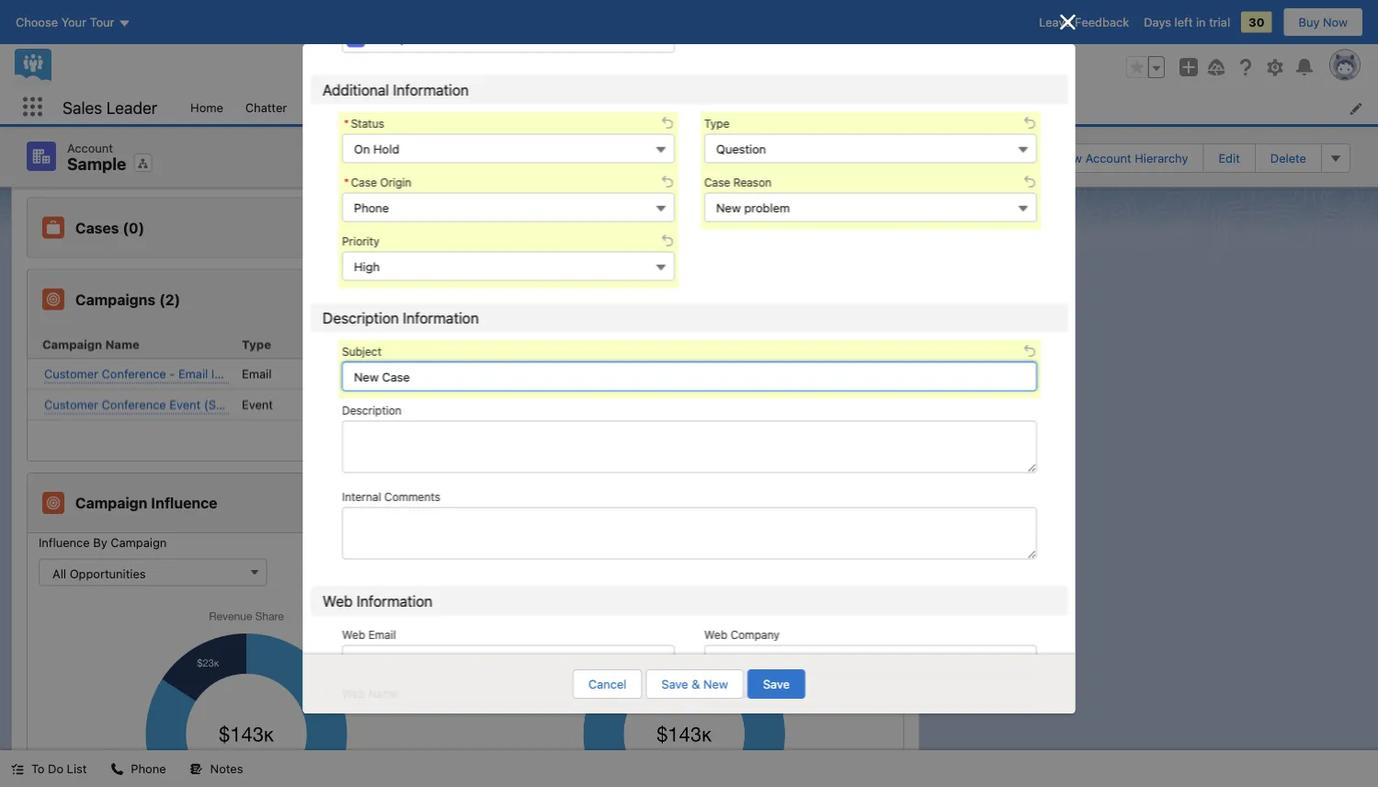 Task type: describe. For each thing, give the bounding box(es) containing it.
customer for customer conference event (sample)
[[44, 397, 98, 411]]

cancel
[[588, 677, 627, 691]]

save button
[[748, 669, 806, 699]]

accounts link
[[577, 90, 651, 124]]

web information
[[322, 592, 432, 610]]

phone inside phone button
[[131, 762, 166, 776]]

reports
[[422, 100, 465, 114]]

Internal Comments text field
[[342, 507, 1037, 560]]

text default image for to do list
[[11, 763, 24, 776]]

&
[[692, 677, 700, 691]]

information for additional information
[[393, 81, 469, 99]]

web for web email
[[342, 629, 365, 642]]

campaign name
[[42, 337, 140, 351]]

start date
[[449, 337, 510, 351]]

additional information
[[322, 81, 469, 99]]

cancel button
[[573, 669, 642, 699]]

delete button
[[1255, 143, 1322, 173]]

trial
[[1209, 15, 1231, 29]]

home link
[[179, 90, 234, 124]]

in for left
[[1196, 15, 1206, 29]]

sales leader
[[63, 97, 157, 117]]

sample
[[67, 154, 126, 174]]

web for web name
[[342, 688, 365, 700]]

leave feedback
[[1039, 15, 1129, 29]]

forecasts link
[[500, 90, 577, 124]]

comments
[[384, 491, 440, 504]]

cases
[[75, 219, 119, 236]]

delete
[[1271, 151, 1307, 165]]

2 case from the left
[[704, 176, 730, 189]]

text default image
[[190, 763, 203, 776]]

hierarchy
[[1135, 151, 1189, 165]]

inverse image
[[1057, 11, 1079, 33]]

1 vertical spatial type
[[242, 337, 271, 351]]

dashboards link
[[298, 90, 387, 124]]

-
[[169, 366, 175, 380]]

contracts
[[75, 4, 146, 21]]

hold
[[373, 142, 399, 156]]

home
[[190, 100, 223, 114]]

0 vertical spatial type
[[704, 117, 729, 130]]

view account hierarchy
[[1056, 151, 1189, 165]]

subject
[[342, 345, 381, 358]]

description information
[[322, 309, 478, 327]]

1 vertical spatial (sample)
[[204, 397, 254, 411]]

web for web phone
[[704, 688, 727, 700]]

partners (0)
[[75, 147, 162, 165]]

opportunities inside list item
[[686, 100, 762, 114]]

opportunities link
[[675, 90, 773, 124]]

save for save
[[763, 677, 790, 691]]

days
[[1144, 15, 1172, 29]]

view account hierarchy button
[[1040, 143, 1204, 173]]

following button
[[919, 143, 1022, 173]]

0 vertical spatial influence
[[151, 494, 218, 512]]

1 case from the left
[[351, 176, 377, 189]]

cases (0)
[[75, 219, 145, 236]]

influence by campaign
[[39, 535, 167, 549]]

web name
[[342, 688, 398, 700]]

(0) for cases (0)
[[123, 219, 145, 236]]

phone button
[[100, 750, 177, 787]]

view
[[1056, 151, 1082, 165]]

new up case reason button
[[847, 149, 872, 163]]

buy now button
[[1283, 7, 1364, 37]]

leader
[[106, 97, 157, 117]]

web for web company
[[704, 629, 727, 642]]

on
[[354, 142, 370, 156]]

high
[[354, 260, 379, 273]]

accounts list item
[[577, 90, 675, 124]]

all opportunities
[[52, 566, 146, 580]]

now
[[1323, 15, 1348, 29]]

internal comments
[[342, 491, 440, 504]]

company
[[730, 629, 779, 642]]

question
[[716, 142, 766, 156]]

reports link
[[411, 90, 477, 124]]

forecasts
[[511, 100, 566, 114]]

4/23/2024
[[449, 398, 507, 412]]

new down question button
[[848, 221, 873, 234]]

reason
[[733, 176, 771, 189]]

information for description information
[[403, 309, 478, 327]]

notes
[[210, 762, 243, 776]]

to do list
[[31, 762, 87, 776]]

notes button
[[179, 750, 254, 787]]

edit button
[[1203, 143, 1256, 173]]

budgeted cost in campaign
[[656, 337, 821, 351]]

* for on hold
[[343, 117, 349, 130]]

additional
[[322, 81, 389, 99]]

dashboards list item
[[298, 90, 411, 124]]

Type button
[[704, 134, 1037, 163]]

* case origin
[[343, 176, 411, 189]]

campaign influence
[[75, 494, 218, 512]]

list
[[67, 762, 87, 776]]

chatter link
[[234, 90, 298, 124]]

Status, On Hold button
[[342, 134, 675, 163]]

customer conference - email invite (sample) link
[[44, 365, 295, 383]]

campaign up "all opportunities" popup button
[[111, 535, 167, 549]]

* status
[[343, 117, 384, 130]]

web company
[[704, 629, 779, 642]]

0 horizontal spatial account
[[67, 141, 113, 154]]

buy
[[1299, 15, 1320, 29]]

conference for -
[[102, 366, 166, 380]]

1 event from the left
[[169, 397, 201, 411]]

campaign influence link
[[75, 494, 225, 512]]

customer conference event (sample) link
[[44, 395, 254, 414]]

reports list item
[[411, 90, 500, 124]]

text default image for phone
[[111, 763, 124, 776]]

priority
[[342, 235, 379, 248]]

customer conference - email invite (sample)
[[44, 366, 295, 380]]

description for description
[[342, 404, 401, 417]]

buy now
[[1299, 15, 1348, 29]]

new right the &
[[703, 677, 728, 691]]

left
[[1175, 15, 1193, 29]]

account inside button
[[1086, 151, 1132, 165]]

campaign down campaigns on the left
[[42, 337, 102, 351]]



Task type: vqa. For each thing, say whether or not it's contained in the screenshot.
New button to the top
yes



Task type: locate. For each thing, give the bounding box(es) containing it.
cases image
[[42, 217, 64, 239]]

conference for event
[[102, 397, 166, 411]]

case left "reason"
[[704, 176, 730, 189]]

web phone
[[704, 688, 763, 700]]

name down campaigns (2)
[[105, 337, 140, 351]]

description for description information
[[322, 309, 399, 327]]

invite
[[211, 366, 241, 380]]

case left origin
[[351, 176, 377, 189]]

1 save from the left
[[662, 677, 688, 691]]

in
[[1196, 15, 1206, 29], [747, 337, 758, 351]]

0 horizontal spatial case
[[351, 176, 377, 189]]

information up reports
[[393, 81, 469, 99]]

save inside save & new button
[[662, 677, 688, 691]]

web
[[322, 592, 352, 610], [342, 629, 365, 642], [704, 629, 727, 642], [342, 688, 365, 700], [704, 688, 727, 700]]

type
[[704, 117, 729, 130], [242, 337, 271, 351]]

by
[[93, 535, 107, 549]]

*
[[343, 117, 349, 130], [343, 176, 349, 189]]

date
[[482, 337, 510, 351]]

save for save & new
[[662, 677, 688, 691]]

0 vertical spatial *
[[343, 117, 349, 130]]

web up web email
[[322, 592, 352, 610]]

1 horizontal spatial email
[[242, 367, 272, 381]]

0 vertical spatial (0)
[[140, 147, 162, 165]]

account right account partner image
[[67, 141, 113, 154]]

Web Email text field
[[342, 645, 675, 675]]

Description text field
[[342, 421, 1037, 473]]

customer for customer conference - email invite (sample)
[[44, 366, 98, 380]]

0 horizontal spatial influence
[[39, 535, 90, 549]]

new button down question button
[[833, 213, 889, 242]]

(0)
[[140, 147, 162, 165], [123, 219, 145, 236]]

1 * from the top
[[343, 117, 349, 130]]

1 horizontal spatial text default image
[[111, 763, 124, 776]]

email right invite
[[242, 367, 272, 381]]

opportunities list item
[[675, 90, 797, 124]]

phone
[[354, 201, 389, 214], [730, 688, 763, 700], [131, 762, 166, 776]]

type element
[[235, 330, 442, 359]]

account right view
[[1086, 151, 1132, 165]]

1 vertical spatial opportunities
[[70, 566, 146, 580]]

0 horizontal spatial in
[[747, 337, 758, 351]]

origin
[[380, 176, 411, 189]]

1 vertical spatial influence
[[39, 535, 90, 549]]

type up question
[[704, 117, 729, 130]]

text default image left the to
[[11, 763, 24, 776]]

opportunities inside popup button
[[70, 566, 146, 580]]

new up question button
[[847, 77, 872, 91]]

information up start
[[403, 309, 478, 327]]

1 text default image from the left
[[11, 763, 24, 776]]

search... button
[[477, 52, 845, 82]]

to do list button
[[0, 750, 98, 787]]

2 horizontal spatial email
[[368, 629, 396, 642]]

list containing home
[[179, 90, 1378, 124]]

name down web email
[[368, 688, 398, 700]]

contracts link
[[75, 3, 175, 22]]

1 horizontal spatial in
[[1196, 15, 1206, 29]]

information for web information
[[356, 592, 432, 610]]

email down web information
[[368, 629, 396, 642]]

web down web information
[[342, 629, 365, 642]]

0 horizontal spatial opportunities
[[70, 566, 146, 580]]

1 vertical spatial (0)
[[123, 219, 145, 236]]

type up customer conference - email invite (sample)
[[242, 337, 271, 351]]

1 vertical spatial description
[[342, 404, 401, 417]]

new
[[847, 77, 872, 91], [847, 149, 872, 163], [716, 201, 741, 214], [848, 221, 873, 234], [703, 677, 728, 691]]

0 horizontal spatial text default image
[[11, 763, 24, 776]]

30
[[1249, 15, 1265, 29]]

customer
[[44, 366, 98, 380], [44, 397, 98, 411]]

conference
[[102, 366, 166, 380], [102, 397, 166, 411]]

(0) right partners
[[140, 147, 162, 165]]

2 conference from the top
[[102, 397, 166, 411]]

2 vertical spatial new button
[[833, 213, 889, 242]]

save right the web phone
[[763, 677, 790, 691]]

opportunities down influence by campaign
[[70, 566, 146, 580]]

(2)
[[159, 291, 180, 308]]

* for phone
[[343, 176, 349, 189]]

event
[[169, 397, 201, 411], [242, 398, 273, 412]]

influence up all on the bottom left
[[39, 535, 90, 549]]

0 horizontal spatial event
[[169, 397, 201, 411]]

new down case reason
[[716, 201, 741, 214]]

cost
[[717, 337, 744, 351]]

0 vertical spatial name
[[105, 337, 140, 351]]

opportunities
[[686, 100, 762, 114], [70, 566, 146, 580]]

in for cost
[[747, 337, 758, 351]]

2 text default image from the left
[[111, 763, 124, 776]]

in right left
[[1196, 15, 1206, 29]]

2 customer from the top
[[44, 397, 98, 411]]

0 horizontal spatial save
[[662, 677, 688, 691]]

text default image inside to do list button
[[11, 763, 24, 776]]

budgeted cost in campaign element
[[648, 330, 855, 359]]

new button up question button
[[833, 70, 887, 98]]

leave feedback link
[[1039, 15, 1129, 29]]

opportunities up question
[[686, 100, 762, 114]]

1 vertical spatial name
[[368, 688, 398, 700]]

0 vertical spatial (sample)
[[245, 366, 295, 380]]

1 horizontal spatial save
[[763, 677, 790, 691]]

0 horizontal spatial phone
[[131, 762, 166, 776]]

0 vertical spatial phone
[[354, 201, 389, 214]]

email right - at the top left of page
[[178, 366, 208, 380]]

(sample) down invite
[[204, 397, 254, 411]]

2 * from the top
[[343, 176, 349, 189]]

phone down the '* case origin' on the top
[[354, 201, 389, 214]]

description down "subject" in the left of the page
[[342, 404, 401, 417]]

text default image
[[11, 763, 24, 776], [111, 763, 124, 776]]

Web Company text field
[[704, 645, 1037, 675]]

start date element
[[442, 330, 648, 359]]

1 new button from the top
[[833, 70, 887, 98]]

1 vertical spatial customer
[[44, 397, 98, 411]]

web down web email
[[342, 688, 365, 700]]

2 event from the left
[[242, 398, 273, 412]]

new button for partners (0)
[[833, 142, 887, 170]]

0 vertical spatial description
[[322, 309, 399, 327]]

Case Reason button
[[704, 193, 1037, 222]]

email
[[178, 366, 208, 380], [242, 367, 272, 381], [368, 629, 396, 642]]

start
[[449, 337, 479, 351]]

Priority button
[[342, 252, 675, 281]]

campaigns (2)
[[75, 291, 180, 308]]

1 customer from the top
[[44, 366, 98, 380]]

information
[[393, 81, 469, 99], [403, 309, 478, 327], [356, 592, 432, 610]]

dashboards
[[309, 100, 376, 114]]

to
[[31, 762, 45, 776]]

1 horizontal spatial type
[[704, 117, 729, 130]]

save left the &
[[662, 677, 688, 691]]

name for campaign name
[[105, 337, 140, 351]]

group
[[1126, 56, 1165, 78]]

0 vertical spatial customer
[[44, 366, 98, 380]]

in inside 'element'
[[747, 337, 758, 351]]

1 vertical spatial new button
[[833, 142, 887, 170]]

save inside save button
[[763, 677, 790, 691]]

Subject text field
[[342, 362, 1037, 391]]

phone left text default image
[[131, 762, 166, 776]]

1 horizontal spatial phone
[[354, 201, 389, 214]]

campaign up influence by campaign
[[75, 494, 148, 512]]

list
[[179, 90, 1378, 124]]

following
[[953, 151, 1006, 165]]

budgeted
[[656, 337, 714, 351]]

1 conference from the top
[[102, 366, 166, 380]]

leave
[[1039, 15, 1072, 29]]

save & new button
[[646, 669, 744, 699]]

web for web information
[[322, 592, 352, 610]]

1 horizontal spatial case
[[704, 176, 730, 189]]

2 vertical spatial phone
[[131, 762, 166, 776]]

0 vertical spatial new button
[[833, 70, 887, 98]]

on hold
[[354, 142, 399, 156]]

campaign name element
[[28, 330, 235, 359]]

new button up case reason button
[[833, 142, 887, 170]]

web left company at the bottom right of page
[[704, 629, 727, 642]]

1 vertical spatial *
[[343, 176, 349, 189]]

all opportunities button
[[39, 559, 267, 586]]

1 vertical spatial information
[[403, 309, 478, 327]]

1 horizontal spatial account
[[1086, 151, 1132, 165]]

1/26/2024
[[449, 367, 505, 381]]

1 vertical spatial conference
[[102, 397, 166, 411]]

days left in trial
[[1144, 15, 1231, 29]]

feedback
[[1075, 15, 1129, 29]]

web right the &
[[704, 688, 727, 700]]

0 vertical spatial opportunities
[[686, 100, 762, 114]]

orders image
[[42, 73, 64, 95]]

0 vertical spatial conference
[[102, 366, 166, 380]]

1 horizontal spatial influence
[[151, 494, 218, 512]]

2 new button from the top
[[833, 142, 887, 170]]

3 new button from the top
[[833, 213, 889, 242]]

text default image right list
[[111, 763, 124, 776]]

information up web email
[[356, 592, 432, 610]]

0 horizontal spatial name
[[105, 337, 140, 351]]

1 horizontal spatial event
[[242, 398, 273, 412]]

account partner image
[[42, 145, 64, 167]]

chatter
[[245, 100, 287, 114]]

2 horizontal spatial phone
[[730, 688, 763, 700]]

partners
[[75, 147, 137, 165]]

contracts image
[[42, 1, 64, 23]]

(0) right cases
[[123, 219, 145, 236]]

search...
[[513, 60, 562, 74]]

campaign
[[42, 337, 102, 351], [761, 337, 821, 351], [75, 494, 148, 512], [111, 535, 167, 549]]

2 vertical spatial information
[[356, 592, 432, 610]]

conference down customer conference - email invite (sample) link
[[102, 397, 166, 411]]

* left origin
[[343, 176, 349, 189]]

description up "subject" in the left of the page
[[322, 309, 399, 327]]

web email
[[342, 629, 396, 642]]

customer conference event (sample)
[[44, 397, 254, 411]]

0 horizontal spatial type
[[242, 337, 271, 351]]

1 vertical spatial in
[[747, 337, 758, 351]]

campaign inside 'element'
[[761, 337, 821, 351]]

conference down campaign name element
[[102, 366, 166, 380]]

edit
[[1219, 151, 1240, 165]]

new inside case reason button
[[716, 201, 741, 214]]

all
[[52, 566, 66, 580]]

status
[[351, 117, 384, 130]]

phone inside phone "button"
[[354, 201, 389, 214]]

case reason
[[704, 176, 771, 189]]

new button for cases (0)
[[833, 213, 889, 242]]

in right cost on the right top
[[747, 337, 758, 351]]

description
[[322, 309, 399, 327], [342, 404, 401, 417]]

do
[[48, 762, 64, 776]]

0 vertical spatial information
[[393, 81, 469, 99]]

2 save from the left
[[763, 677, 790, 691]]

campaign right cost on the right top
[[761, 337, 821, 351]]

save & new
[[662, 677, 728, 691]]

Case Origin, Phone button
[[342, 193, 675, 222]]

0 horizontal spatial email
[[178, 366, 208, 380]]

1 horizontal spatial name
[[368, 688, 398, 700]]

accounts
[[588, 100, 640, 114]]

0 vertical spatial in
[[1196, 15, 1206, 29]]

phone right the &
[[730, 688, 763, 700]]

influence up "all opportunities" popup button
[[151, 494, 218, 512]]

problem
[[744, 201, 790, 214]]

text default image inside phone button
[[111, 763, 124, 776]]

1 vertical spatial phone
[[730, 688, 763, 700]]

$15,500
[[656, 367, 701, 381]]

(0) for partners (0)
[[140, 147, 162, 165]]

name for web name
[[368, 688, 398, 700]]

case
[[351, 176, 377, 189], [704, 176, 730, 189]]

1 horizontal spatial opportunities
[[686, 100, 762, 114]]

* down dashboards
[[343, 117, 349, 130]]

(sample) right invite
[[245, 366, 295, 380]]



